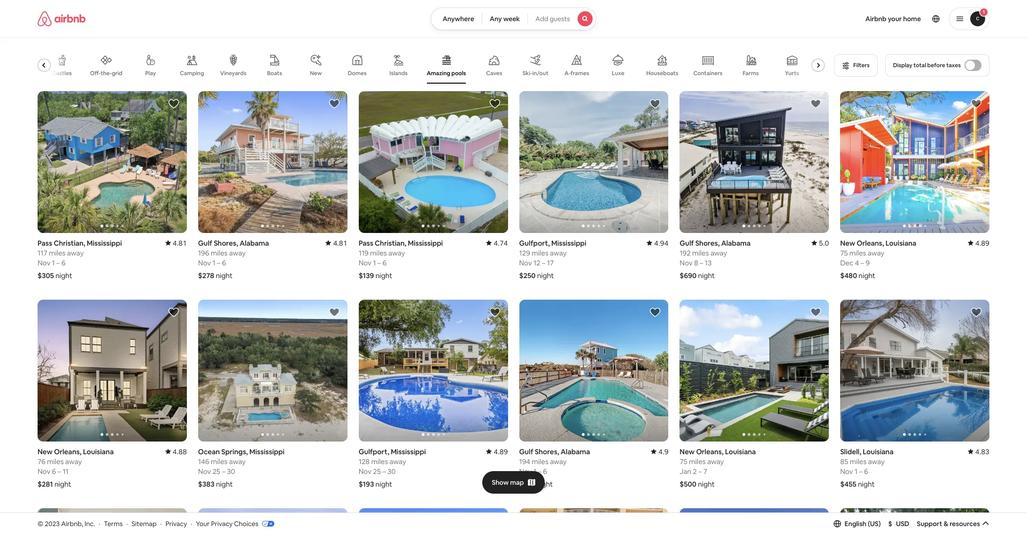 Task type: describe. For each thing, give the bounding box(es) containing it.
night for gulf shores, alabama 192 miles away nov 8 – 13 $690 night
[[699, 271, 715, 280]]

4.83 out of 5 average rating image
[[968, 447, 990, 456]]

mississippi inside gulfport, mississippi 128 miles away nov 25 – 30 $193 night
[[391, 447, 426, 456]]

play
[[145, 70, 156, 77]]

8
[[695, 258, 699, 267]]

away inside slidell, louisiana 85 miles away nov 1 – 6 $455 night
[[869, 457, 885, 466]]

ski-
[[523, 70, 533, 77]]

islands
[[390, 70, 408, 77]]

sitemap
[[132, 520, 157, 528]]

slidell, louisiana 85 miles away nov 1 – 6 $455 night
[[841, 447, 894, 489]]

6 inside new orleans, louisiana 76 miles away nov 6 – 11 $281 night
[[52, 467, 56, 476]]

miles for gulf shores, alabama 194 miles away nov 1 – 6 $261 night
[[532, 457, 549, 466]]

slidell,
[[841, 447, 862, 456]]

(us)
[[868, 520, 881, 528]]

$500
[[680, 480, 697, 489]]

nov inside gulfport, mississippi 129 miles away nov 12 – 17 $250 night
[[520, 258, 532, 267]]

night for pass christian, mississippi 117 miles away nov 1 – 6 $305 night
[[56, 271, 72, 280]]

miles inside slidell, louisiana 85 miles away nov 1 – 6 $455 night
[[850, 457, 867, 466]]

– for new orleans, louisiana 75 miles away dec 4 – 9 $480 night
[[861, 258, 865, 267]]

night for new orleans, louisiana 75 miles away jan 2 – 7 $500 night
[[698, 480, 715, 489]]

add to wishlist: ocean springs, mississippi image
[[329, 307, 340, 318]]

– for gulf shores, alabama 192 miles away nov 8 – 13 $690 night
[[700, 258, 704, 267]]

taxes
[[947, 62, 961, 69]]

gulf shores, alabama 196 miles away nov 1 – 6 $278 night
[[198, 239, 269, 280]]

9
[[866, 258, 870, 267]]

ocean
[[198, 447, 220, 456]]

mississippi for ocean springs, mississippi 146 miles away nov 25 – 30 $383 night
[[250, 447, 285, 456]]

4.88 out of 5 average rating image
[[165, 447, 187, 456]]

2023
[[45, 520, 60, 528]]

domes
[[348, 70, 367, 77]]

17
[[547, 258, 554, 267]]

display total before taxes
[[894, 62, 961, 69]]

gulf shores, alabama 194 miles away nov 1 – 6 $261 night
[[520, 447, 591, 489]]

jan
[[680, 467, 692, 476]]

any week button
[[482, 8, 528, 30]]

christian, for 117 miles away
[[54, 239, 85, 248]]

vineyards
[[220, 70, 247, 77]]

inc.
[[85, 520, 95, 528]]

– inside gulfport, mississippi 128 miles away nov 25 – 30 $193 night
[[383, 467, 386, 476]]

1 for gulf shores, alabama 196 miles away nov 1 – 6 $278 night
[[213, 258, 216, 267]]

away for new orleans, louisiana 75 miles away dec 4 – 9 $480 night
[[868, 249, 885, 257]]

6 for $278
[[222, 258, 226, 267]]

week
[[504, 15, 520, 23]]

nov for gulf shores, alabama 192 miles away nov 8 – 13 $690 night
[[680, 258, 693, 267]]

$139
[[359, 271, 374, 280]]

english (us)
[[845, 520, 881, 528]]

© 2023 airbnb, inc. ·
[[38, 520, 100, 528]]

privacy link
[[166, 520, 187, 528]]

orleans, for 75 miles away
[[857, 239, 885, 248]]

196
[[198, 249, 209, 257]]

show
[[492, 478, 509, 487]]

miles for new orleans, louisiana 76 miles away nov 6 – 11 $281 night
[[47, 457, 64, 466]]

the-
[[101, 69, 112, 77]]

ocean springs, mississippi 146 miles away nov 25 – 30 $383 night
[[198, 447, 285, 489]]

terms
[[104, 520, 123, 528]]

7
[[704, 467, 708, 476]]

your privacy choices
[[196, 520, 259, 528]]

1 · from the left
[[99, 520, 100, 528]]

add to wishlist: gulfport, mississippi image for 4.94
[[650, 98, 661, 109]]

4.89 out of 5 average rating image
[[968, 239, 990, 248]]

any
[[490, 15, 502, 23]]

away for gulf shores, alabama 196 miles away nov 1 – 6 $278 night
[[229, 249, 246, 257]]

shores, for 192
[[696, 239, 720, 248]]

pools
[[452, 70, 466, 77]]

13
[[705, 258, 712, 267]]

nov inside gulfport, mississippi 128 miles away nov 25 – 30 $193 night
[[359, 467, 372, 476]]

miles for new orleans, louisiana 75 miles away jan 2 – 7 $500 night
[[689, 457, 706, 466]]

192
[[680, 249, 691, 257]]

30 inside ocean springs, mississippi 146 miles away nov 25 – 30 $383 night
[[227, 467, 235, 476]]

– for ocean springs, mississippi 146 miles away nov 25 – 30 $383 night
[[222, 467, 226, 476]]

away inside gulfport, mississippi 129 miles away nov 12 – 17 $250 night
[[550, 249, 567, 257]]

1 privacy from the left
[[166, 520, 187, 528]]

containers
[[694, 70, 723, 77]]

$193
[[359, 480, 374, 489]]

display
[[894, 62, 913, 69]]

night for new orleans, louisiana 76 miles away nov 6 – 11 $281 night
[[54, 480, 71, 489]]

night inside gulfport, mississippi 128 miles away nov 25 – 30 $193 night
[[376, 480, 392, 489]]

miles for ocean springs, mississippi 146 miles away nov 25 – 30 $383 night
[[211, 457, 228, 466]]

filters
[[854, 62, 870, 69]]

119
[[359, 249, 369, 257]]

add to wishlist: pass christian, mississippi image
[[168, 98, 179, 109]]

4.83
[[976, 447, 990, 456]]

gulfport, mississippi 128 miles away nov 25 – 30 $193 night
[[359, 447, 426, 489]]

away for pass christian, mississippi 117 miles away nov 1 – 6 $305 night
[[67, 249, 84, 257]]

add to wishlist: maurepas, louisiana image
[[971, 515, 983, 527]]

pass christian, mississippi 117 miles away nov 1 – 6 $305 night
[[38, 239, 122, 280]]

louisiana for new orleans, louisiana 75 miles away jan 2 – 7 $500 night
[[726, 447, 756, 456]]

add
[[536, 15, 549, 23]]

privacy inside the your privacy choices link
[[211, 520, 233, 528]]

4.89 out of 5 average rating image
[[487, 447, 508, 456]]

4.89 for new orleans, louisiana 75 miles away dec 4 – 9 $480 night
[[976, 239, 990, 248]]

$278
[[198, 271, 214, 280]]

ski-in/out
[[523, 70, 549, 77]]

night for pass christian, mississippi 119 miles away nov 1 – 6 $139 night
[[376, 271, 393, 280]]

terms · sitemap · privacy ·
[[104, 520, 192, 528]]

add to wishlist: new orleans, louisiana image for 4.89
[[971, 98, 983, 109]]

springs,
[[222, 447, 248, 456]]

6 for $139
[[383, 258, 387, 267]]

nov inside slidell, louisiana 85 miles away nov 1 – 6 $455 night
[[841, 467, 854, 476]]

night for gulf shores, alabama 194 miles away nov 1 – 6 $261 night
[[536, 480, 553, 489]]

gulf for 192
[[680, 239, 694, 248]]

new orleans, louisiana 76 miles away nov 6 – 11 $281 night
[[38, 447, 114, 489]]

gulf shores, alabama 192 miles away nov 8 – 13 $690 night
[[680, 239, 751, 280]]

76
[[38, 457, 45, 466]]

4.74 out of 5 average rating image
[[487, 239, 508, 248]]

$261
[[520, 480, 535, 489]]

none search field containing anywhere
[[431, 8, 597, 30]]

total
[[914, 62, 927, 69]]

1 for pass christian, mississippi 117 miles away nov 1 – 6 $305 night
[[52, 258, 55, 267]]

show map
[[492, 478, 524, 487]]

miles inside gulfport, mississippi 129 miles away nov 12 – 17 $250 night
[[532, 249, 549, 257]]

new orleans, louisiana 75 miles away jan 2 – 7 $500 night
[[680, 447, 756, 489]]

amazing
[[427, 70, 451, 77]]

night inside slidell, louisiana 85 miles away nov 1 – 6 $455 night
[[859, 480, 875, 489]]

grid
[[112, 69, 123, 77]]

airbnb
[[866, 15, 887, 23]]

english (us) button
[[834, 520, 881, 528]]

$383
[[198, 480, 215, 489]]

show map button
[[483, 471, 545, 494]]

$455
[[841, 480, 857, 489]]

alabama for 192 miles away
[[722, 239, 751, 248]]

miles for pass christian, mississippi 119 miles away nov 1 – 6 $139 night
[[370, 249, 387, 257]]

– for gulf shores, alabama 196 miles away nov 1 – 6 $278 night
[[217, 258, 221, 267]]

75 for dec
[[841, 249, 849, 257]]

alabama for 196 miles away
[[240, 239, 269, 248]]

orleans, for 76 miles away
[[54, 447, 82, 456]]

129
[[520, 249, 530, 257]]

2
[[693, 467, 697, 476]]

your
[[196, 520, 210, 528]]

miles for new orleans, louisiana 75 miles away dec 4 – 9 $480 night
[[850, 249, 867, 257]]

add to wishlist: slidell, louisiana image
[[971, 307, 983, 318]]

$281
[[38, 480, 53, 489]]

pass christian, mississippi 119 miles away nov 1 – 6 $139 night
[[359, 239, 443, 280]]

before
[[928, 62, 946, 69]]

4.81 for mississippi
[[173, 239, 187, 248]]

gulf for 194
[[520, 447, 534, 456]]

shores, for 196
[[214, 239, 238, 248]]

$
[[889, 520, 893, 528]]

new for new orleans, louisiana 75 miles away dec 4 – 9 $480 night
[[841, 239, 856, 248]]



Task type: vqa. For each thing, say whether or not it's contained in the screenshot.


Task type: locate. For each thing, give the bounding box(es) containing it.
any week
[[490, 15, 520, 23]]

nov for ocean springs, mississippi 146 miles away nov 25 – 30 $383 night
[[198, 467, 211, 476]]

away for new orleans, louisiana 75 miles away jan 2 – 7 $500 night
[[708, 457, 724, 466]]

nov inside pass christian, mississippi 117 miles away nov 1 – 6 $305 night
[[38, 258, 50, 267]]

1 horizontal spatial orleans,
[[697, 447, 724, 456]]

orleans, inside 'new orleans, louisiana 75 miles away dec 4 – 9 $480 night'
[[857, 239, 885, 248]]

terms link
[[104, 520, 123, 528]]

gulf up 194
[[520, 447, 534, 456]]

0 horizontal spatial gulf
[[198, 239, 212, 248]]

miles right 128
[[371, 457, 388, 466]]

miles up 8
[[693, 249, 709, 257]]

25 up $383
[[213, 467, 220, 476]]

0 horizontal spatial add to wishlist: new orleans, louisiana image
[[168, 307, 179, 318]]

gulfport, inside gulfport, mississippi 129 miles away nov 12 – 17 $250 night
[[520, 239, 550, 248]]

pass for 117
[[38, 239, 52, 248]]

away inside new orleans, louisiana 76 miles away nov 6 – 11 $281 night
[[65, 457, 82, 466]]

6 inside gulf shores, alabama 194 miles away nov 1 – 6 $261 night
[[543, 467, 548, 476]]

louisiana for new orleans, louisiana 76 miles away nov 6 – 11 $281 night
[[83, 447, 114, 456]]

4.81 out of 5 average rating image
[[326, 239, 348, 248]]

sitemap link
[[132, 520, 157, 528]]

new orleans, louisiana 75 miles away dec 4 – 9 $480 night
[[841, 239, 917, 280]]

25 up $193
[[373, 467, 381, 476]]

night inside gulf shores, alabama 192 miles away nov 8 – 13 $690 night
[[699, 271, 715, 280]]

nov for gulf shores, alabama 194 miles away nov 1 – 6 $261 night
[[520, 467, 532, 476]]

1 inside 1 dropdown button
[[983, 9, 986, 15]]

privacy right the your in the left bottom of the page
[[211, 520, 233, 528]]

1 horizontal spatial gulf
[[520, 447, 534, 456]]

4.94 out of 5 average rating image
[[647, 239, 669, 248]]

add to wishlist: gulfport, mississippi image
[[650, 98, 661, 109], [489, 307, 501, 318]]

· right inc.
[[99, 520, 100, 528]]

support & resources button
[[917, 520, 990, 528]]

night right $139
[[376, 271, 393, 280]]

map
[[510, 478, 524, 487]]

add to wishlist: gulf shores, alabama image for 5.0
[[811, 98, 822, 109]]

new left domes
[[310, 70, 322, 77]]

away inside gulf shores, alabama 192 miles away nov 8 – 13 $690 night
[[711, 249, 728, 257]]

gulfport,
[[520, 239, 550, 248], [359, 447, 390, 456]]

alabama inside gulf shores, alabama 196 miles away nov 1 – 6 $278 night
[[240, 239, 269, 248]]

nov down "119" on the top
[[359, 258, 372, 267]]

christian,
[[54, 239, 85, 248], [375, 239, 407, 248]]

miles inside 'new orleans, louisiana 75 miles away dec 4 – 9 $480 night'
[[850, 249, 867, 257]]

5.0 out of 5 average rating image
[[812, 239, 830, 248]]

nov inside pass christian, mississippi 119 miles away nov 1 – 6 $139 night
[[359, 258, 372, 267]]

shores, inside gulf shores, alabama 194 miles away nov 1 – 6 $261 night
[[535, 447, 560, 456]]

away inside gulf shores, alabama 196 miles away nov 1 – 6 $278 night
[[229, 249, 246, 257]]

nov down the 85
[[841, 467, 854, 476]]

75 up the "dec"
[[841, 249, 849, 257]]

add guests button
[[528, 8, 597, 30]]

miles right 76
[[47, 457, 64, 466]]

1 inside gulf shores, alabama 194 miles away nov 1 – 6 $261 night
[[534, 467, 537, 476]]

off-the-grid
[[90, 69, 123, 77]]

nov down 76
[[38, 467, 50, 476]]

night
[[56, 271, 72, 280], [216, 271, 233, 280], [537, 271, 554, 280], [699, 271, 715, 280], [376, 271, 393, 280], [859, 271, 876, 280], [54, 480, 71, 489], [216, 480, 233, 489], [536, 480, 553, 489], [698, 480, 715, 489], [376, 480, 392, 489], [859, 480, 875, 489]]

miles inside pass christian, mississippi 119 miles away nov 1 – 6 $139 night
[[370, 249, 387, 257]]

night inside gulf shores, alabama 196 miles away nov 1 – 6 $278 night
[[216, 271, 233, 280]]

4.89 for gulfport, mississippi 128 miles away nov 25 – 30 $193 night
[[494, 447, 508, 456]]

– inside gulf shores, alabama 192 miles away nov 8 – 13 $690 night
[[700, 258, 704, 267]]

away inside 'new orleans, louisiana 75 miles away dec 4 – 9 $480 night'
[[868, 249, 885, 257]]

gulf up '196'
[[198, 239, 212, 248]]

add to wishlist: pass christian, mississippi image
[[489, 98, 501, 109]]

add to wishlist: gulfport, mississippi image for 4.89
[[489, 307, 501, 318]]

choices
[[234, 520, 259, 528]]

0 horizontal spatial gulfport,
[[359, 447, 390, 456]]

– inside new orleans, louisiana 75 miles away jan 2 – 7 $500 night
[[699, 467, 702, 476]]

houseboats
[[647, 69, 679, 77]]

night for gulf shores, alabama 196 miles away nov 1 – 6 $278 night
[[216, 271, 233, 280]]

2 christian, from the left
[[375, 239, 407, 248]]

night inside pass christian, mississippi 117 miles away nov 1 – 6 $305 night
[[56, 271, 72, 280]]

night right $278
[[216, 271, 233, 280]]

pass
[[38, 239, 52, 248], [359, 239, 374, 248]]

pass up "119" on the top
[[359, 239, 374, 248]]

1 horizontal spatial pass
[[359, 239, 374, 248]]

gulfport, for 128
[[359, 447, 390, 456]]

4
[[855, 258, 860, 267]]

0 horizontal spatial 25
[[213, 467, 220, 476]]

night inside new orleans, louisiana 76 miles away nov 6 – 11 $281 night
[[54, 480, 71, 489]]

30 inside gulfport, mississippi 128 miles away nov 25 – 30 $193 night
[[388, 467, 396, 476]]

85
[[841, 457, 849, 466]]

orleans, up "9" in the top right of the page
[[857, 239, 885, 248]]

off-
[[90, 69, 101, 77]]

louisiana inside slidell, louisiana 85 miles away nov 1 – 6 $455 night
[[863, 447, 894, 456]]

– for new orleans, louisiana 76 miles away nov 6 – 11 $281 night
[[58, 467, 61, 476]]

night inside ocean springs, mississippi 146 miles away nov 25 – 30 $383 night
[[216, 480, 233, 489]]

©
[[38, 520, 43, 528]]

0 horizontal spatial 4.81
[[173, 239, 187, 248]]

miles inside gulf shores, alabama 192 miles away nov 8 – 13 $690 night
[[693, 249, 709, 257]]

4.81
[[173, 239, 187, 248], [333, 239, 348, 248]]

in/out
[[533, 70, 549, 77]]

0 horizontal spatial add to wishlist: gulfport, mississippi image
[[489, 307, 501, 318]]

6 for $305
[[61, 258, 66, 267]]

anywhere
[[443, 15, 475, 23]]

25 inside gulfport, mississippi 128 miles away nov 25 – 30 $193 night
[[373, 467, 381, 476]]

2 · from the left
[[126, 520, 128, 528]]

30
[[227, 467, 235, 476], [388, 467, 396, 476]]

– for pass christian, mississippi 117 miles away nov 1 – 6 $305 night
[[56, 258, 60, 267]]

· left the your in the left bottom of the page
[[191, 520, 192, 528]]

miles up 2
[[689, 457, 706, 466]]

0 horizontal spatial shores,
[[214, 239, 238, 248]]

christian, inside pass christian, mississippi 119 miles away nov 1 – 6 $139 night
[[375, 239, 407, 248]]

2 25 from the left
[[373, 467, 381, 476]]

mississippi inside pass christian, mississippi 119 miles away nov 1 – 6 $139 night
[[408, 239, 443, 248]]

louisiana inside new orleans, louisiana 76 miles away nov 6 – 11 $281 night
[[83, 447, 114, 456]]

1 horizontal spatial 4.81
[[333, 239, 348, 248]]

· right terms
[[126, 520, 128, 528]]

pass inside pass christian, mississippi 119 miles away nov 1 – 6 $139 night
[[359, 239, 374, 248]]

luxe
[[612, 70, 625, 77]]

miles
[[49, 249, 66, 257], [211, 249, 228, 257], [532, 249, 549, 257], [693, 249, 709, 257], [370, 249, 387, 257], [850, 249, 867, 257], [47, 457, 64, 466], [211, 457, 228, 466], [532, 457, 549, 466], [689, 457, 706, 466], [371, 457, 388, 466], [850, 457, 867, 466]]

– for new orleans, louisiana 75 miles away jan 2 – 7 $500 night
[[699, 467, 702, 476]]

group
[[38, 47, 829, 84], [38, 91, 187, 233], [198, 91, 348, 233], [359, 91, 508, 233], [520, 91, 669, 233], [680, 91, 830, 233], [841, 91, 990, 233], [38, 300, 187, 442], [198, 300, 348, 442], [359, 300, 508, 442], [520, 300, 669, 442], [680, 300, 830, 442], [841, 300, 990, 442], [38, 508, 187, 535], [198, 508, 348, 535], [359, 508, 508, 535], [520, 508, 669, 535], [680, 508, 830, 535], [841, 508, 990, 535]]

6
[[61, 258, 66, 267], [222, 258, 226, 267], [383, 258, 387, 267], [52, 467, 56, 476], [543, 467, 548, 476], [865, 467, 869, 476]]

louisiana inside 'new orleans, louisiana 75 miles away dec 4 – 9 $480 night'
[[886, 239, 917, 248]]

shores, inside gulf shores, alabama 196 miles away nov 1 – 6 $278 night
[[214, 239, 238, 248]]

nov for gulf shores, alabama 196 miles away nov 1 – 6 $278 night
[[198, 258, 211, 267]]

1 horizontal spatial add to wishlist: new orleans, louisiana image
[[811, 307, 822, 318]]

amazing pools
[[427, 70, 466, 77]]

orleans, inside new orleans, louisiana 75 miles away jan 2 – 7 $500 night
[[697, 447, 724, 456]]

miles for gulf shores, alabama 192 miles away nov 8 – 13 $690 night
[[693, 249, 709, 257]]

night for ocean springs, mississippi 146 miles away nov 25 – 30 $383 night
[[216, 480, 233, 489]]

4.81 out of 5 average rating image
[[165, 239, 187, 248]]

nov inside ocean springs, mississippi 146 miles away nov 25 – 30 $383 night
[[198, 467, 211, 476]]

2 horizontal spatial alabama
[[722, 239, 751, 248]]

support & resources
[[917, 520, 981, 528]]

– inside ocean springs, mississippi 146 miles away nov 25 – 30 $383 night
[[222, 467, 226, 476]]

mississippi inside gulfport, mississippi 129 miles away nov 12 – 17 $250 night
[[552, 239, 587, 248]]

6 for $261
[[543, 467, 548, 476]]

1 horizontal spatial 30
[[388, 467, 396, 476]]

75 inside 'new orleans, louisiana 75 miles away dec 4 – 9 $480 night'
[[841, 249, 849, 257]]

1 horizontal spatial christian,
[[375, 239, 407, 248]]

shores, up $278
[[214, 239, 238, 248]]

miles inside gulf shores, alabama 194 miles away nov 1 – 6 $261 night
[[532, 457, 549, 466]]

add to wishlist: gulf shores, alabama image
[[329, 98, 340, 109], [811, 98, 822, 109], [650, 307, 661, 318], [168, 515, 179, 527], [811, 515, 822, 527]]

gulf inside gulf shores, alabama 194 miles away nov 1 – 6 $261 night
[[520, 447, 534, 456]]

gulfport, inside gulfport, mississippi 128 miles away nov 25 – 30 $193 night
[[359, 447, 390, 456]]

night right $261
[[536, 480, 553, 489]]

orleans, inside new orleans, louisiana 76 miles away nov 6 – 11 $281 night
[[54, 447, 82, 456]]

alabama for 194 miles away
[[561, 447, 591, 456]]

support
[[917, 520, 943, 528]]

0 horizontal spatial christian,
[[54, 239, 85, 248]]

night right $193
[[376, 480, 392, 489]]

yurts
[[786, 70, 800, 77]]

– inside pass christian, mississippi 117 miles away nov 1 – 6 $305 night
[[56, 258, 60, 267]]

shores,
[[214, 239, 238, 248], [696, 239, 720, 248], [535, 447, 560, 456]]

nov for pass christian, mississippi 119 miles away nov 1 – 6 $139 night
[[359, 258, 372, 267]]

louisiana
[[886, 239, 917, 248], [83, 447, 114, 456], [726, 447, 756, 456], [863, 447, 894, 456]]

75 inside new orleans, louisiana 75 miles away jan 2 – 7 $500 night
[[680, 457, 688, 466]]

new inside new orleans, louisiana 75 miles away jan 2 – 7 $500 night
[[680, 447, 695, 456]]

castles
[[52, 70, 72, 77]]

add to wishlist: gulf shores, alabama image for 4.9
[[650, 307, 661, 318]]

$690
[[680, 271, 697, 280]]

1 inside pass christian, mississippi 119 miles away nov 1 – 6 $139 night
[[373, 258, 376, 267]]

gulfport, up 128
[[359, 447, 390, 456]]

your privacy choices link
[[196, 520, 275, 529]]

gulfport, for 129
[[520, 239, 550, 248]]

night down 17
[[537, 271, 554, 280]]

add to wishlist: new orleans, louisiana image for 4.88
[[168, 307, 179, 318]]

mississippi for pass christian, mississippi 119 miles away nov 1 – 6 $139 night
[[408, 239, 443, 248]]

6 inside slidell, louisiana 85 miles away nov 1 – 6 $455 night
[[865, 467, 869, 476]]

117
[[38, 249, 47, 257]]

– for pass christian, mississippi 119 miles away nov 1 – 6 $139 night
[[378, 258, 381, 267]]

nov for new orleans, louisiana 76 miles away nov 6 – 11 $281 night
[[38, 467, 50, 476]]

nov down 146
[[198, 467, 211, 476]]

nov inside new orleans, louisiana 76 miles away nov 6 – 11 $281 night
[[38, 467, 50, 476]]

1 inside pass christian, mississippi 117 miles away nov 1 – 6 $305 night
[[52, 258, 55, 267]]

nov for pass christian, mississippi 117 miles away nov 1 – 6 $305 night
[[38, 258, 50, 267]]

2 horizontal spatial orleans,
[[857, 239, 885, 248]]

away inside gulfport, mississippi 128 miles away nov 25 – 30 $193 night
[[390, 457, 406, 466]]

nov down 117
[[38, 258, 50, 267]]

away for gulf shores, alabama 194 miles away nov 1 – 6 $261 night
[[550, 457, 567, 466]]

mississippi
[[87, 239, 122, 248], [552, 239, 587, 248], [408, 239, 443, 248], [250, 447, 285, 456], [391, 447, 426, 456]]

– inside gulfport, mississippi 129 miles away nov 12 – 17 $250 night
[[542, 258, 546, 267]]

add to wishlist: gulf shores, alabama image for 4.81
[[329, 98, 340, 109]]

night right $455
[[859, 480, 875, 489]]

away inside gulf shores, alabama 194 miles away nov 1 – 6 $261 night
[[550, 457, 567, 466]]

4.9 out of 5 average rating image
[[651, 447, 669, 456]]

gulf for 196
[[198, 239, 212, 248]]

1 horizontal spatial privacy
[[211, 520, 233, 528]]

night for new orleans, louisiana 75 miles away dec 4 – 9 $480 night
[[859, 271, 876, 280]]

3 · from the left
[[160, 520, 162, 528]]

4.81 for alabama
[[333, 239, 348, 248]]

128
[[359, 457, 370, 466]]

0 horizontal spatial 30
[[227, 467, 235, 476]]

$480
[[841, 271, 858, 280]]

gulfport, mississippi 129 miles away nov 12 – 17 $250 night
[[520, 239, 587, 280]]

night inside new orleans, louisiana 75 miles away jan 2 – 7 $500 night
[[698, 480, 715, 489]]

miles for pass christian, mississippi 117 miles away nov 1 – 6 $305 night
[[49, 249, 66, 257]]

add to wishlist: new orleans, louisiana image
[[971, 98, 983, 109], [168, 307, 179, 318], [811, 307, 822, 318]]

1 for pass christian, mississippi 119 miles away nov 1 – 6 $139 night
[[373, 258, 376, 267]]

home
[[904, 15, 922, 23]]

1 horizontal spatial 4.89
[[976, 239, 990, 248]]

6 inside pass christian, mississippi 119 miles away nov 1 – 6 $139 night
[[383, 258, 387, 267]]

away for ocean springs, mississippi 146 miles away nov 25 – 30 $383 night
[[229, 457, 246, 466]]

night down 7 at the right
[[698, 480, 715, 489]]

miles up the 4 at the right top
[[850, 249, 867, 257]]

boats
[[267, 70, 282, 77]]

group containing off-the-grid
[[38, 47, 829, 84]]

5.0
[[819, 239, 830, 248]]

1 horizontal spatial alabama
[[561, 447, 591, 456]]

miles inside pass christian, mississippi 117 miles away nov 1 – 6 $305 night
[[49, 249, 66, 257]]

1 horizontal spatial 75
[[841, 249, 849, 257]]

add guests
[[536, 15, 570, 23]]

1 horizontal spatial shores,
[[535, 447, 560, 456]]

miles up 12
[[532, 249, 549, 257]]

– for gulf shores, alabama 194 miles away nov 1 – 6 $261 night
[[538, 467, 542, 476]]

194
[[520, 457, 531, 466]]

75 for jan
[[680, 457, 688, 466]]

miles down ocean
[[211, 457, 228, 466]]

alabama inside gulf shores, alabama 192 miles away nov 8 – 13 $690 night
[[722, 239, 751, 248]]

english
[[845, 520, 867, 528]]

christian, inside pass christian, mississippi 117 miles away nov 1 – 6 $305 night
[[54, 239, 85, 248]]

pass for 119
[[359, 239, 374, 248]]

1 inside gulf shores, alabama 196 miles away nov 1 – 6 $278 night
[[213, 258, 216, 267]]

new inside new orleans, louisiana 76 miles away nov 6 – 11 $281 night
[[38, 447, 53, 456]]

frames
[[571, 70, 590, 77]]

1 4.81 from the left
[[173, 239, 187, 248]]

2 privacy from the left
[[211, 520, 233, 528]]

nov inside gulf shores, alabama 192 miles away nov 8 – 13 $690 night
[[680, 258, 693, 267]]

gulfport, up 129 at the top right of page
[[520, 239, 550, 248]]

11
[[63, 467, 69, 476]]

1 vertical spatial gulfport,
[[359, 447, 390, 456]]

alabama
[[240, 239, 269, 248], [722, 239, 751, 248], [561, 447, 591, 456]]

away inside ocean springs, mississippi 146 miles away nov 25 – 30 $383 night
[[229, 457, 246, 466]]

4.94
[[655, 239, 669, 248]]

airbnb your home
[[866, 15, 922, 23]]

night down 13
[[699, 271, 715, 280]]

75
[[841, 249, 849, 257], [680, 457, 688, 466]]

1 vertical spatial add to wishlist: gulfport, mississippi image
[[489, 307, 501, 318]]

filters button
[[835, 54, 878, 77]]

new up the "dec"
[[841, 239, 856, 248]]

night down "9" in the top right of the page
[[859, 271, 876, 280]]

– inside pass christian, mississippi 119 miles away nov 1 – 6 $139 night
[[378, 258, 381, 267]]

2 horizontal spatial shores,
[[696, 239, 720, 248]]

2 horizontal spatial gulf
[[680, 239, 694, 248]]

·
[[99, 520, 100, 528], [126, 520, 128, 528], [160, 520, 162, 528], [191, 520, 192, 528]]

new for new orleans, louisiana 75 miles away jan 2 – 7 $500 night
[[680, 447, 695, 456]]

orleans, up 11
[[54, 447, 82, 456]]

4.9
[[659, 447, 669, 456]]

nov down 129 at the top right of page
[[520, 258, 532, 267]]

1 vertical spatial 4.89
[[494, 447, 508, 456]]

4 · from the left
[[191, 520, 192, 528]]

1 30 from the left
[[227, 467, 235, 476]]

gulf up 192
[[680, 239, 694, 248]]

privacy left the your in the left bottom of the page
[[166, 520, 187, 528]]

miles inside new orleans, louisiana 76 miles away nov 6 – 11 $281 night
[[47, 457, 64, 466]]

1 horizontal spatial 25
[[373, 467, 381, 476]]

alabama inside gulf shores, alabama 194 miles away nov 1 – 6 $261 night
[[561, 447, 591, 456]]

away for gulf shores, alabama 192 miles away nov 8 – 13 $690 night
[[711, 249, 728, 257]]

orleans, up 7 at the right
[[697, 447, 724, 456]]

louisiana inside new orleans, louisiana 75 miles away jan 2 – 7 $500 night
[[726, 447, 756, 456]]

gulf inside gulf shores, alabama 196 miles away nov 1 – 6 $278 night
[[198, 239, 212, 248]]

1 vertical spatial 75
[[680, 457, 688, 466]]

christian, for 119 miles away
[[375, 239, 407, 248]]

0 vertical spatial add to wishlist: gulfport, mississippi image
[[650, 98, 661, 109]]

resources
[[950, 520, 981, 528]]

– inside slidell, louisiana 85 miles away nov 1 – 6 $455 night
[[860, 467, 863, 476]]

miles inside gulfport, mississippi 128 miles away nov 25 – 30 $193 night
[[371, 457, 388, 466]]

1 horizontal spatial add to wishlist: gulfport, mississippi image
[[650, 98, 661, 109]]

mississippi inside pass christian, mississippi 117 miles away nov 1 – 6 $305 night
[[87, 239, 122, 248]]

new inside 'new orleans, louisiana 75 miles away dec 4 – 9 $480 night'
[[841, 239, 856, 248]]

miles inside new orleans, louisiana 75 miles away jan 2 – 7 $500 night
[[689, 457, 706, 466]]

1 25 from the left
[[213, 467, 220, 476]]

a-frames
[[565, 70, 590, 77]]

0 horizontal spatial pass
[[38, 239, 52, 248]]

0 horizontal spatial alabama
[[240, 239, 269, 248]]

shores, up show map 'button'
[[535, 447, 560, 456]]

0 vertical spatial 4.89
[[976, 239, 990, 248]]

2 pass from the left
[[359, 239, 374, 248]]

camping
[[180, 70, 204, 77]]

away for pass christian, mississippi 119 miles away nov 1 – 6 $139 night
[[389, 249, 405, 257]]

2 4.81 from the left
[[333, 239, 348, 248]]

louisiana for new orleans, louisiana 75 miles away dec 4 – 9 $480 night
[[886, 239, 917, 248]]

1 button
[[950, 8, 990, 30]]

usd
[[897, 520, 910, 528]]

miles right '196'
[[211, 249, 228, 257]]

night inside gulfport, mississippi 129 miles away nov 12 – 17 $250 night
[[537, 271, 554, 280]]

night right $383
[[216, 480, 233, 489]]

pass up 117
[[38, 239, 52, 248]]

night inside gulf shores, alabama 194 miles away nov 1 – 6 $261 night
[[536, 480, 553, 489]]

new
[[310, 70, 322, 77], [841, 239, 856, 248], [38, 447, 53, 456], [680, 447, 695, 456]]

guests
[[550, 15, 570, 23]]

new for new
[[310, 70, 322, 77]]

None search field
[[431, 8, 597, 30]]

mississippi for pass christian, mississippi 117 miles away nov 1 – 6 $305 night
[[87, 239, 122, 248]]

1 inside slidell, louisiana 85 miles away nov 1 – 6 $455 night
[[855, 467, 858, 476]]

away for new orleans, louisiana 76 miles away nov 6 – 11 $281 night
[[65, 457, 82, 466]]

–
[[56, 258, 60, 267], [217, 258, 221, 267], [542, 258, 546, 267], [700, 258, 704, 267], [378, 258, 381, 267], [861, 258, 865, 267], [58, 467, 61, 476], [222, 467, 226, 476], [538, 467, 542, 476], [699, 467, 702, 476], [383, 467, 386, 476], [860, 467, 863, 476]]

new up 76
[[38, 447, 53, 456]]

shores, inside gulf shores, alabama 192 miles away nov 8 – 13 $690 night
[[696, 239, 720, 248]]

nov inside gulf shores, alabama 196 miles away nov 1 – 6 $278 night
[[198, 258, 211, 267]]

4.74
[[494, 239, 508, 248]]

1 for gulf shores, alabama 194 miles away nov 1 – 6 $261 night
[[534, 467, 537, 476]]

miles right 117
[[49, 249, 66, 257]]

nov down 128
[[359, 467, 372, 476]]

6 inside gulf shores, alabama 196 miles away nov 1 – 6 $278 night
[[222, 258, 226, 267]]

shores, for 194
[[535, 447, 560, 456]]

0 horizontal spatial orleans,
[[54, 447, 82, 456]]

a-
[[565, 70, 571, 77]]

miles inside ocean springs, mississippi 146 miles away nov 25 – 30 $383 night
[[211, 457, 228, 466]]

miles right 194
[[532, 457, 549, 466]]

away inside pass christian, mississippi 119 miles away nov 1 – 6 $139 night
[[389, 249, 405, 257]]

miles down 'slidell,'
[[850, 457, 867, 466]]

away inside new orleans, louisiana 75 miles away jan 2 – 7 $500 night
[[708, 457, 724, 466]]

6 inside pass christian, mississippi 117 miles away nov 1 – 6 $305 night
[[61, 258, 66, 267]]

night down 11
[[54, 480, 71, 489]]

2 30 from the left
[[388, 467, 396, 476]]

0 horizontal spatial 75
[[680, 457, 688, 466]]

new for new orleans, louisiana 76 miles away nov 6 – 11 $281 night
[[38, 447, 53, 456]]

new up the jan
[[680, 447, 695, 456]]

away inside pass christian, mississippi 117 miles away nov 1 – 6 $305 night
[[67, 249, 84, 257]]

profile element
[[608, 0, 990, 38]]

1 horizontal spatial gulfport,
[[520, 239, 550, 248]]

miles inside gulf shores, alabama 196 miles away nov 1 – 6 $278 night
[[211, 249, 228, 257]]

miles for gulf shores, alabama 196 miles away nov 1 – 6 $278 night
[[211, 249, 228, 257]]

1 christian, from the left
[[54, 239, 85, 248]]

night right $305
[[56, 271, 72, 280]]

shores, up 13
[[696, 239, 720, 248]]

mississippi inside ocean springs, mississippi 146 miles away nov 25 – 30 $383 night
[[250, 447, 285, 456]]

1 pass from the left
[[38, 239, 52, 248]]

2 horizontal spatial add to wishlist: new orleans, louisiana image
[[971, 98, 983, 109]]

0 horizontal spatial 4.89
[[494, 447, 508, 456]]

0 vertical spatial 75
[[841, 249, 849, 257]]

pass inside pass christian, mississippi 117 miles away nov 1 – 6 $305 night
[[38, 239, 52, 248]]

nov down 192
[[680, 258, 693, 267]]

miles right "119" on the top
[[370, 249, 387, 257]]

· left privacy link
[[160, 520, 162, 528]]

0 horizontal spatial privacy
[[166, 520, 187, 528]]

75 up the jan
[[680, 457, 688, 466]]

night inside 'new orleans, louisiana 75 miles away dec 4 – 9 $480 night'
[[859, 271, 876, 280]]

night inside pass christian, mississippi 119 miles away nov 1 – 6 $139 night
[[376, 271, 393, 280]]

anywhere button
[[431, 8, 483, 30]]

caves
[[486, 70, 503, 77]]

12
[[534, 258, 541, 267]]

– inside gulf shores, alabama 196 miles away nov 1 – 6 $278 night
[[217, 258, 221, 267]]

nov down 194
[[520, 467, 532, 476]]

25 inside ocean springs, mississippi 146 miles away nov 25 – 30 $383 night
[[213, 467, 220, 476]]

– inside 'new orleans, louisiana 75 miles away dec 4 – 9 $480 night'
[[861, 258, 865, 267]]

0 vertical spatial gulfport,
[[520, 239, 550, 248]]

nov down '196'
[[198, 258, 211, 267]]



